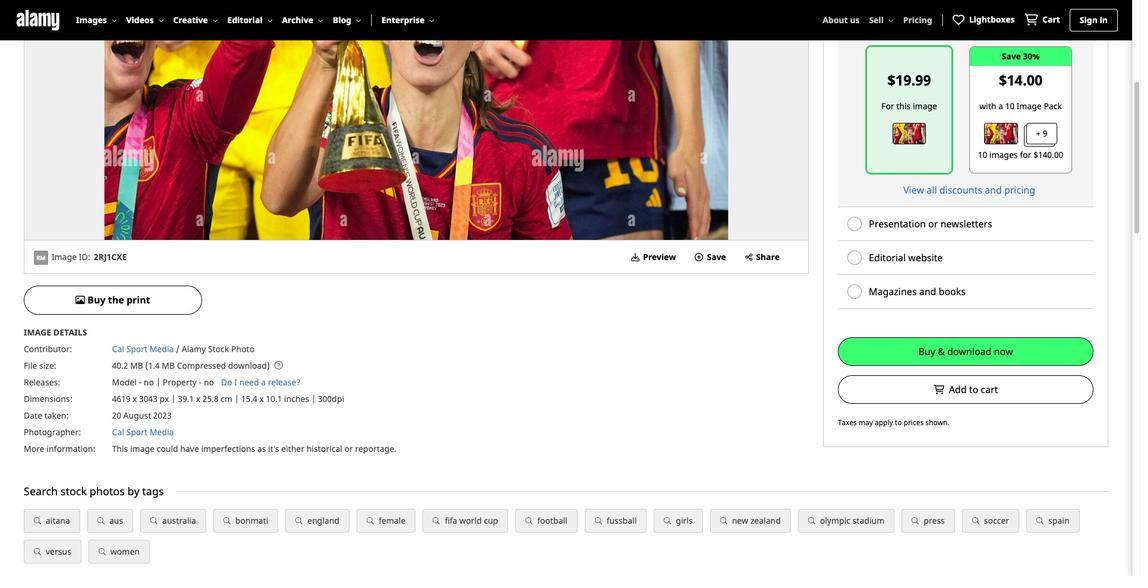 Task type: vqa. For each thing, say whether or not it's contained in the screenshot.
Australia
yes



Task type: describe. For each thing, give the bounding box(es) containing it.
football
[[537, 515, 567, 527]]

aus
[[109, 515, 123, 527]]

preview
[[643, 251, 676, 263]]

px
[[160, 393, 169, 404]]

presentation or newsletters
[[869, 217, 992, 230]]

new zealand
[[732, 515, 781, 527]]

20 august 2023
[[112, 410, 172, 421]]

chevron down image for enterprise
[[429, 18, 435, 23]]

either
[[281, 443, 304, 454]]

heart image
[[953, 13, 964, 25]]

for this image
[[882, 100, 937, 111]]

cards
[[932, 13, 953, 24]]

property
[[163, 377, 197, 388]]

use
[[965, 25, 978, 36]]

cal for cal sport media / alamy stock photo
[[112, 343, 124, 355]]

buy for buy the print
[[88, 294, 106, 307]]

releases
[[24, 377, 58, 388]]

do
[[221, 377, 232, 388]]

1 vertical spatial image
[[52, 251, 77, 263]]

date
[[24, 410, 42, 421]]

it's
[[268, 443, 279, 454]]

fussball link
[[585, 510, 647, 533]]

20
[[112, 410, 121, 421]]

videos link
[[126, 0, 164, 40]]

with
[[980, 100, 996, 111]]

save for save
[[707, 251, 726, 263]]

cm
[[221, 393, 232, 404]]

image image
[[76, 296, 85, 305]]

download image
[[631, 253, 639, 261]]

all
[[927, 183, 937, 196]]

cal sport media link for photographer :
[[112, 426, 174, 438]]

view all discounts and pricing
[[903, 183, 1035, 196]]

details
[[53, 327, 87, 338]]

taxes
[[838, 418, 857, 428]]

2rj1cxe
[[94, 251, 127, 263]]

magnifying glass image for female
[[367, 518, 374, 525]]

images link
[[76, 0, 117, 40]]

(1.4
[[145, 360, 160, 371]]

add to cart
[[949, 383, 998, 396]]

magnifying glass image for fifa world cup
[[433, 518, 440, 525]]

female link
[[357, 510, 416, 533]]

sign in
[[1080, 14, 1108, 26]]

10 images for $140.00
[[978, 149, 1063, 160]]

magazines
[[869, 285, 917, 298]]

buy & download now button
[[838, 337, 1094, 366]]

august 20 2023: aitana bonmati (spain) with the the world cup trophy during a fifa womens world cup final game, spain versus england, at olympic stadium, sydney, australia. kim price/csm (credit image: © kim price/cal sport media) stock photo image
[[24, 0, 808, 240]]

cart
[[981, 383, 998, 396]]

compressed
[[177, 360, 226, 371]]

buy the print
[[88, 294, 150, 307]]

i
[[234, 377, 237, 388]]

size
[[39, 360, 54, 371]]

chevron down image for videos
[[158, 18, 164, 23]]

blog link
[[333, 0, 361, 40]]

fussball
[[607, 515, 637, 527]]

stock
[[61, 485, 87, 499]]

to inside add to cart button
[[969, 383, 978, 396]]

share button
[[745, 248, 780, 267]]

photographer
[[24, 426, 79, 438]]

dimensions :
[[24, 393, 72, 404]]

press link
[[902, 510, 955, 533]]

editorial website
[[869, 251, 943, 264]]

25.8
[[203, 393, 219, 404]]

cart shopping image for add to cart button at bottom right
[[934, 385, 944, 395]]

editorial for editorial
[[227, 14, 263, 26]]

contributor :
[[24, 343, 72, 355]]

taxes may apply to prices shown.
[[838, 418, 950, 428]]

3 x from the left
[[259, 393, 264, 404]]

spain
[[1049, 515, 1070, 527]]

cart link
[[1024, 13, 1060, 27]]

$19.99
[[888, 70, 931, 89]]

300dpi
[[318, 393, 344, 404]]

view all discounts and pricing button
[[903, 183, 1035, 197]]

cart shopping image for the "cart" link
[[1024, 13, 1038, 25]]

presentation or newsletters button
[[838, 207, 1094, 240]]

and for pricing
[[985, 183, 1002, 196]]

magnifying glass image for spain
[[1037, 518, 1044, 525]]

magnifying glass image for press
[[912, 518, 919, 525]]

$140.00
[[1034, 149, 1063, 160]]

more information :
[[24, 443, 95, 454]]

do i need a release?
[[221, 377, 301, 388]]

0 horizontal spatial image
[[24, 327, 51, 338]]

sell link
[[869, 0, 894, 40]]

creative link
[[173, 0, 218, 40]]

1 horizontal spatial image
[[913, 100, 937, 111]]

prints,
[[905, 13, 930, 24]]

release?
[[268, 377, 301, 388]]

2 vertical spatial or
[[344, 443, 353, 454]]

chevron down image for archive
[[318, 18, 323, 23]]

editorial website button
[[838, 241, 1094, 274]]

image details
[[24, 327, 87, 338]]

girls link
[[654, 510, 703, 533]]

versus link
[[24, 540, 81, 564]]

this image could have imperfections as it's either historical or reportage.
[[112, 443, 396, 454]]

inches
[[284, 393, 309, 404]]

may
[[859, 418, 873, 428]]

0 horizontal spatial to
[[895, 418, 902, 428]]

personal
[[869, 13, 903, 24]]

photo
[[231, 343, 254, 355]]

magnifying glass image for aus
[[97, 518, 105, 525]]

magnifying glass image for fussball
[[595, 518, 602, 525]]

sport for cal sport media
[[126, 426, 147, 438]]

only,
[[981, 25, 999, 36]]

circle question image
[[275, 362, 283, 370]]

videos
[[126, 14, 154, 26]]

2 vertical spatial and
[[919, 285, 936, 298]]

cup
[[484, 515, 498, 527]]

magnifying glass image for football
[[526, 518, 533, 525]]

media for cal sport media
[[150, 426, 174, 438]]

non-
[[898, 25, 917, 36]]

magnifying glass image for bonmati
[[223, 518, 231, 525]]

magnifying glass image for australia
[[150, 518, 158, 525]]

sport for cal sport media / alamy stock photo
[[126, 343, 147, 355]]

spain link
[[1027, 510, 1080, 533]]



Task type: locate. For each thing, give the bounding box(es) containing it.
save right circle plus 'image'
[[707, 251, 726, 263]]

0 horizontal spatial cart shopping image
[[934, 385, 944, 395]]

editorial for editorial website
[[869, 251, 906, 264]]

chevron down image inside sell link
[[889, 18, 894, 23]]

magnifying glass image inside women link
[[99, 549, 106, 556]]

0 horizontal spatial save
[[707, 251, 726, 263]]

magnifying glass image left bonmati
[[223, 518, 231, 525]]

reportage.
[[355, 443, 396, 454]]

england link
[[285, 510, 350, 533]]

- down compressed on the bottom
[[199, 377, 202, 388]]

women link
[[88, 540, 150, 564]]

artists.
[[869, 25, 895, 36]]

2 mb from the left
[[162, 360, 175, 371]]

1 vertical spatial and
[[985, 183, 1002, 196]]

1 horizontal spatial save
[[1002, 50, 1021, 62]]

archive link
[[282, 0, 323, 40]]

cal up 40.2
[[112, 343, 124, 355]]

and up use
[[956, 13, 971, 24]]

1 mb from the left
[[130, 360, 143, 371]]

9 magnifying glass image from the left
[[912, 518, 919, 525]]

add to cart button
[[838, 376, 1094, 404]]

1 chevron down image from the left
[[112, 18, 117, 23]]

cart shopping image left cart
[[1024, 13, 1038, 25]]

cal down the 20
[[112, 426, 124, 438]]

cart shopping image
[[1024, 13, 1038, 25], [934, 385, 944, 395]]

0 horizontal spatial and
[[919, 285, 936, 298]]

0 vertical spatial buy
[[88, 294, 106, 307]]

model
[[112, 377, 137, 388]]

magnifying glass image for women
[[99, 549, 106, 556]]

magnifying glass image inside aitana link
[[34, 518, 41, 525]]

1 vertical spatial or
[[928, 217, 938, 230]]

2 chevron down image from the left
[[213, 18, 218, 23]]

-
[[139, 377, 142, 388], [199, 377, 202, 388]]

1 x from the left
[[133, 393, 137, 404]]

or inside button
[[928, 217, 938, 230]]

save inside button
[[707, 251, 726, 263]]

magnifying glass image left female
[[367, 518, 374, 525]]

0 vertical spatial cart shopping image
[[1024, 13, 1038, 25]]

0 vertical spatial cal sport media link
[[112, 343, 174, 355]]

1 sport from the top
[[126, 343, 147, 355]]

about
[[823, 14, 848, 26]]

image left pack
[[1017, 100, 1042, 111]]

0 vertical spatial media
[[150, 343, 174, 355]]

and for gifts,
[[956, 13, 971, 24]]

4 chevron down image from the left
[[318, 18, 323, 23]]

2 x from the left
[[196, 393, 200, 404]]

8 magnifying glass image from the left
[[808, 518, 815, 525]]

magnifying glass image left aus
[[97, 518, 105, 525]]

circle plus image
[[695, 253, 703, 261]]

fifa world cup link
[[423, 510, 508, 533]]

about us link
[[823, 0, 860, 40]]

2 horizontal spatial or
[[994, 13, 1003, 24]]

/
[[176, 343, 180, 355]]

0 horizontal spatial image
[[130, 443, 155, 454]]

magnifying glass image left 'versus'
[[34, 549, 41, 556]]

6 magnifying glass image from the left
[[664, 518, 671, 525]]

image down 'cal sport media' at the bottom of page
[[130, 443, 155, 454]]

chevron down image for sell
[[889, 18, 894, 23]]

magnifying glass image inside "football" link
[[526, 518, 533, 525]]

alamy
[[182, 343, 206, 355]]

save button
[[695, 241, 726, 274]]

with a 10 image pack
[[980, 100, 1062, 111]]

sign in button
[[1070, 10, 1117, 31]]

sign
[[1080, 14, 1098, 26]]

0 vertical spatial editorial
[[227, 14, 263, 26]]

media down 2023
[[150, 426, 174, 438]]

x right 15.4
[[259, 393, 264, 404]]

| down (1.4
[[156, 377, 161, 388]]

10
[[1005, 100, 1015, 111], [978, 149, 987, 160]]

1 vertical spatial 10
[[978, 149, 987, 160]]

1 horizontal spatial -
[[199, 377, 202, 388]]

10.1
[[266, 393, 282, 404]]

cal sport media link for contributor :
[[112, 343, 174, 355]]

share nodes image
[[745, 253, 753, 261]]

rm
[[36, 254, 46, 262]]

buy right image
[[88, 294, 106, 307]]

australia link
[[140, 510, 206, 533]]

| right inches
[[311, 393, 316, 404]]

magnifying glass image left football in the bottom of the page
[[526, 518, 533, 525]]

7 magnifying glass image from the left
[[720, 518, 727, 525]]

magnifying glass image for girls
[[664, 518, 671, 525]]

chevron down image inside archive link
[[318, 18, 323, 23]]

1 horizontal spatial x
[[196, 393, 200, 404]]

pack
[[1044, 100, 1062, 111]]

image left id
[[52, 251, 77, 263]]

1 horizontal spatial image
[[52, 251, 77, 263]]

3 magnifying glass image from the left
[[296, 518, 303, 525]]

books
[[939, 285, 966, 298]]

a right with
[[999, 100, 1003, 111]]

1 no from the left
[[144, 377, 154, 388]]

magnifying glass image inside england "link"
[[296, 518, 303, 525]]

cart shopping image inside the "cart" link
[[1024, 13, 1038, 25]]

magnifying glass image for england
[[296, 518, 303, 525]]

magnifying glass image for new zealand
[[720, 518, 727, 525]]

australia
[[162, 515, 196, 527]]

magnifying glass image inside australia "link"
[[150, 518, 158, 525]]

chevron down image
[[158, 18, 164, 23], [213, 18, 218, 23], [267, 18, 272, 23], [318, 18, 323, 23], [889, 18, 894, 23]]

more
[[24, 443, 44, 454]]

| right the cm
[[235, 393, 239, 404]]

historical
[[307, 443, 342, 454]]

mb right (1.4
[[162, 360, 175, 371]]

press
[[924, 515, 945, 527]]

stock
[[208, 343, 229, 355]]

2 cal from the top
[[112, 426, 124, 438]]

photographer :
[[24, 426, 81, 438]]

versus
[[46, 546, 71, 558]]

magnifying glass image left the 'press'
[[912, 518, 919, 525]]

2 horizontal spatial and
[[985, 183, 1002, 196]]

media
[[150, 343, 174, 355], [150, 426, 174, 438]]

2 vertical spatial for
[[1020, 149, 1031, 160]]

30%
[[1023, 50, 1040, 62]]

| right px
[[171, 393, 176, 404]]

dimensions
[[24, 393, 70, 404]]

chevron down image left archive
[[267, 18, 272, 23]]

10 left the images
[[978, 149, 987, 160]]

id
[[79, 251, 88, 263]]

cal sport media
[[112, 426, 174, 438]]

1 - from the left
[[139, 377, 142, 388]]

chevron down image inside creative link
[[213, 18, 218, 23]]

magnifying glass image inside fussball link
[[595, 518, 602, 525]]

this
[[112, 443, 128, 454]]

1 vertical spatial editorial
[[869, 251, 906, 264]]

no up 25.8
[[204, 377, 214, 388]]

buy & download now
[[919, 345, 1013, 358]]

0 vertical spatial 10
[[1005, 100, 1015, 111]]

2 horizontal spatial chevron down image
[[429, 18, 435, 23]]

and left books at the right of page
[[919, 285, 936, 298]]

mb left (1.4
[[130, 360, 143, 371]]

save for save 30%
[[1002, 50, 1021, 62]]

1 magnifying glass image from the left
[[97, 518, 105, 525]]

2 sport from the top
[[126, 426, 147, 438]]

magnifying glass image left the olympic
[[808, 518, 815, 525]]

chevron down image right images
[[112, 18, 117, 23]]

0 horizontal spatial buy
[[88, 294, 106, 307]]

magnifying glass image left australia
[[150, 518, 158, 525]]

blog
[[333, 14, 351, 26]]

chevron down image inside blog link
[[356, 18, 361, 23]]

cal sport media link
[[112, 343, 174, 355], [112, 426, 174, 438]]

alamy logo image
[[14, 10, 62, 31]]

magnifying glass image for olympic stadium
[[808, 518, 815, 525]]

0 vertical spatial image
[[913, 100, 937, 111]]

0 horizontal spatial 10
[[978, 149, 987, 160]]

1 horizontal spatial cart shopping image
[[1024, 13, 1038, 25]]

cart shopping image left add
[[934, 385, 944, 395]]

1 vertical spatial for
[[1017, 25, 1028, 36]]

magnifying glass image left girls
[[664, 518, 671, 525]]

for right the images
[[1020, 149, 1031, 160]]

chevron down image inside images link
[[112, 18, 117, 23]]

&
[[938, 345, 945, 358]]

this
[[896, 100, 911, 111]]

magnifying glass image inside bonmati link
[[223, 518, 231, 525]]

buy inside button
[[919, 345, 935, 358]]

editorial right creative link
[[227, 14, 263, 26]]

1 vertical spatial buy
[[919, 345, 935, 358]]

magnifying glass image left new
[[720, 518, 727, 525]]

:
[[88, 251, 90, 263], [70, 343, 72, 355], [54, 360, 56, 371], [58, 377, 60, 388], [70, 393, 72, 404], [66, 410, 69, 421], [79, 426, 81, 438], [93, 443, 95, 454]]

magnifying glass image for aitana
[[34, 518, 41, 525]]

1 horizontal spatial a
[[999, 100, 1003, 111]]

1 vertical spatial media
[[150, 426, 174, 438]]

buy for buy & download now
[[919, 345, 935, 358]]

magnifying glass image inside spain link
[[1037, 518, 1044, 525]]

1 horizontal spatial to
[[969, 383, 978, 396]]

0 vertical spatial to
[[969, 383, 978, 396]]

3043
[[139, 393, 157, 404]]

presentation
[[869, 217, 926, 230]]

gifts,
[[973, 13, 992, 24]]

0 vertical spatial or
[[994, 13, 1003, 24]]

chevron down image
[[112, 18, 117, 23], [356, 18, 361, 23], [429, 18, 435, 23]]

chevron down image right videos
[[158, 18, 164, 23]]

to left cart on the bottom right of page
[[969, 383, 978, 396]]

magnifying glass image left fifa
[[433, 518, 440, 525]]

1 horizontal spatial editorial
[[869, 251, 906, 264]]

file size :
[[24, 360, 56, 371]]

download
[[947, 345, 992, 358]]

and
[[956, 13, 971, 24], [985, 183, 1002, 196], [919, 285, 936, 298]]

a right need
[[261, 377, 266, 388]]

1 cal from the top
[[112, 343, 124, 355]]

and inside personal prints, cards and gifts, or reference for artists. non-commercial use only, not for resale
[[956, 13, 971, 24]]

10 right with
[[1005, 100, 1015, 111]]

aitana link
[[24, 510, 80, 533]]

to right apply
[[895, 418, 902, 428]]

for up resale
[[1044, 13, 1056, 24]]

2 media from the top
[[150, 426, 174, 438]]

1 horizontal spatial buy
[[919, 345, 935, 358]]

print
[[127, 294, 150, 307]]

magnifying glass image left aitana
[[34, 518, 41, 525]]

cal sport media link up (1.4
[[112, 343, 174, 355]]

+ 9
[[1036, 127, 1047, 139]]

save left 30%
[[1002, 50, 1021, 62]]

1 vertical spatial save
[[707, 251, 726, 263]]

magnifying glass image for soccer
[[972, 518, 979, 525]]

2 cal sport media link from the top
[[112, 426, 174, 438]]

0 horizontal spatial mb
[[130, 360, 143, 371]]

prices
[[904, 418, 924, 428]]

cal sport media link down 20 august 2023 at the bottom
[[112, 426, 174, 438]]

editorial up magazines
[[869, 251, 906, 264]]

aitana
[[46, 515, 70, 527]]

chevron down image inside editorial link
[[267, 18, 272, 23]]

taken
[[44, 410, 66, 421]]

x left 25.8
[[196, 393, 200, 404]]

1 vertical spatial image
[[130, 443, 155, 454]]

chevron down image inside the videos link
[[158, 18, 164, 23]]

image right this
[[913, 100, 937, 111]]

magnifying glass image left england
[[296, 518, 303, 525]]

1 horizontal spatial chevron down image
[[356, 18, 361, 23]]

chevron down image for editorial
[[267, 18, 272, 23]]

sport down the august in the left of the page
[[126, 426, 147, 438]]

- right model
[[139, 377, 142, 388]]

commercial
[[917, 25, 962, 36]]

cart shopping image inside add to cart button
[[934, 385, 944, 395]]

0 vertical spatial a
[[999, 100, 1003, 111]]

x
[[133, 393, 137, 404], [196, 393, 200, 404], [259, 393, 264, 404]]

1 vertical spatial to
[[895, 418, 902, 428]]

magnifying glass image left fussball
[[595, 518, 602, 525]]

chevron down image left blog
[[318, 18, 323, 23]]

0 vertical spatial cal
[[112, 343, 124, 355]]

editorial link
[[227, 0, 272, 40]]

now
[[994, 345, 1013, 358]]

2 magnifying glass image from the left
[[150, 518, 158, 525]]

0 vertical spatial for
[[1044, 13, 1056, 24]]

0 horizontal spatial or
[[344, 443, 353, 454]]

2 no from the left
[[204, 377, 214, 388]]

sell
[[869, 14, 884, 26]]

chevron down image for blog
[[356, 18, 361, 23]]

or inside personal prints, cards and gifts, or reference for artists. non-commercial use only, not for resale
[[994, 13, 1003, 24]]

magnifying glass image inside press link
[[912, 518, 919, 525]]

soccer link
[[962, 510, 1019, 533]]

no up 3043
[[144, 377, 154, 388]]

magnifying glass image left women
[[99, 549, 106, 556]]

1 horizontal spatial mb
[[162, 360, 175, 371]]

1 horizontal spatial no
[[204, 377, 214, 388]]

do i need a release? link
[[221, 377, 301, 388]]

or
[[994, 13, 1003, 24], [928, 217, 938, 230], [344, 443, 353, 454]]

about us
[[823, 14, 860, 26]]

1 horizontal spatial or
[[928, 217, 938, 230]]

magnifying glass image inside 'female' link
[[367, 518, 374, 525]]

magnifying glass image inside new zealand link
[[720, 518, 727, 525]]

0 vertical spatial save
[[1002, 50, 1021, 62]]

40.2 mb (1.4 mb compressed download)
[[112, 360, 270, 371]]

media left /
[[150, 343, 174, 355]]

magnifying glass image inside girls link
[[664, 518, 671, 525]]

date taken :
[[24, 410, 69, 421]]

3 chevron down image from the left
[[429, 18, 435, 23]]

0 vertical spatial and
[[956, 13, 971, 24]]

magnifying glass image left the spain
[[1037, 518, 1044, 525]]

3 chevron down image from the left
[[267, 18, 272, 23]]

magnifying glass image inside soccer link
[[972, 518, 979, 525]]

cal for cal sport media
[[112, 426, 124, 438]]

sport
[[126, 343, 147, 355], [126, 426, 147, 438]]

5 magnifying glass image from the left
[[433, 518, 440, 525]]

or up only, on the right top
[[994, 13, 1003, 24]]

1 vertical spatial cart shopping image
[[934, 385, 944, 395]]

1 vertical spatial sport
[[126, 426, 147, 438]]

0 horizontal spatial x
[[133, 393, 137, 404]]

chevron down image right enterprise
[[429, 18, 435, 23]]

2 horizontal spatial image
[[1017, 100, 1042, 111]]

preview link
[[631, 241, 676, 274]]

0 horizontal spatial no
[[144, 377, 154, 388]]

olympic stadium link
[[798, 510, 895, 533]]

cal
[[112, 343, 124, 355], [112, 426, 124, 438]]

chevron down image right creative
[[213, 18, 218, 23]]

1 media from the top
[[150, 343, 174, 355]]

2 chevron down image from the left
[[356, 18, 361, 23]]

buy left &
[[919, 345, 935, 358]]

olympic stadium
[[820, 515, 885, 527]]

and left pricing
[[985, 183, 1002, 196]]

sport up (1.4
[[126, 343, 147, 355]]

contributor
[[24, 343, 70, 355]]

pricing
[[903, 14, 932, 26]]

chevron down image right blog
[[356, 18, 361, 23]]

1 horizontal spatial and
[[956, 13, 971, 24]]

0 horizontal spatial chevron down image
[[112, 18, 117, 23]]

2 - from the left
[[199, 377, 202, 388]]

chevron down image up artists. in the right top of the page
[[889, 18, 894, 23]]

1 vertical spatial cal sport media link
[[112, 426, 174, 438]]

magnifying glass image inside fifa world cup link
[[433, 518, 440, 525]]

magnifying glass image inside versus link
[[34, 549, 41, 556]]

editorial inside button
[[869, 251, 906, 264]]

image
[[913, 100, 937, 111], [130, 443, 155, 454]]

save
[[1002, 50, 1021, 62], [707, 251, 726, 263]]

chevron down image for images
[[112, 18, 117, 23]]

model - no | property - no
[[112, 377, 214, 388]]

for
[[882, 100, 894, 111]]

stadium
[[853, 515, 885, 527]]

aus link
[[87, 510, 133, 533]]

0 horizontal spatial -
[[139, 377, 142, 388]]

0 horizontal spatial editorial
[[227, 14, 263, 26]]

reference
[[1005, 13, 1042, 24]]

magnifying glass image
[[34, 518, 41, 525], [223, 518, 231, 525], [526, 518, 533, 525], [595, 518, 602, 525], [972, 518, 979, 525], [1037, 518, 1044, 525], [34, 549, 41, 556], [99, 549, 106, 556]]

2 horizontal spatial x
[[259, 393, 264, 404]]

1 chevron down image from the left
[[158, 18, 164, 23]]

magnifying glass image inside aus link
[[97, 518, 105, 525]]

image up contributor in the left bottom of the page
[[24, 327, 51, 338]]

1 horizontal spatial 10
[[1005, 100, 1015, 111]]

2 vertical spatial image
[[24, 327, 51, 338]]

magnifying glass image
[[97, 518, 105, 525], [150, 518, 158, 525], [296, 518, 303, 525], [367, 518, 374, 525], [433, 518, 440, 525], [664, 518, 671, 525], [720, 518, 727, 525], [808, 518, 815, 525], [912, 518, 919, 525]]

chevron down image for creative
[[213, 18, 218, 23]]

5 chevron down image from the left
[[889, 18, 894, 23]]

1 vertical spatial cal
[[112, 426, 124, 438]]

magnifying glass image inside the olympic stadium link
[[808, 518, 815, 525]]

chevron down image inside enterprise 'link'
[[429, 18, 435, 23]]

website
[[908, 251, 943, 264]]

0 horizontal spatial a
[[261, 377, 266, 388]]

or left newsletters
[[928, 217, 938, 230]]

for down reference at the top right
[[1017, 25, 1028, 36]]

august
[[123, 410, 151, 421]]

0 vertical spatial sport
[[126, 343, 147, 355]]

magnifying glass image for versus
[[34, 549, 41, 556]]

media for cal sport media / alamy stock photo
[[150, 343, 174, 355]]

or right historical
[[344, 443, 353, 454]]

0 vertical spatial image
[[1017, 100, 1042, 111]]

magnifying glass image left soccer
[[972, 518, 979, 525]]

x right the 4619
[[133, 393, 137, 404]]

4 magnifying glass image from the left
[[367, 518, 374, 525]]

1 cal sport media link from the top
[[112, 343, 174, 355]]

personal prints, cards and gifts, or reference for artists. non-commercial use only, not for resale
[[869, 13, 1056, 36]]

zealand
[[750, 515, 781, 527]]

1 vertical spatial a
[[261, 377, 266, 388]]



